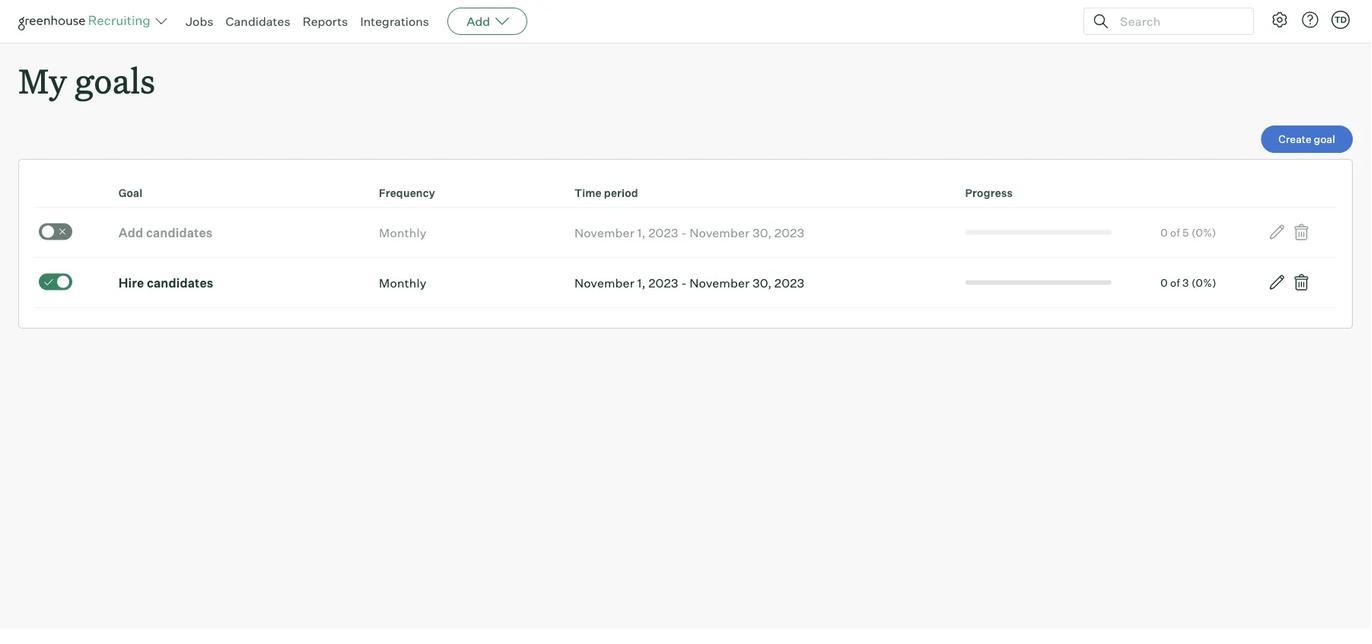 Task type: locate. For each thing, give the bounding box(es) containing it.
monthly
[[379, 225, 427, 240], [379, 275, 427, 291]]

of left 5
[[1171, 226, 1180, 239]]

integrations link
[[360, 14, 429, 29]]

november 1, 2023 - november 30, 2023 for add candidates
[[575, 225, 805, 240]]

1 vertical spatial remove goal icon image
[[1292, 273, 1311, 292]]

candidates for hire candidates
[[147, 275, 213, 291]]

0 vertical spatial remove goal icon image
[[1292, 223, 1311, 241]]

candidates right hire
[[147, 275, 213, 291]]

2 - from the top
[[681, 275, 687, 291]]

1 vertical spatial -
[[681, 275, 687, 291]]

0 vertical spatial 0
[[1161, 226, 1168, 239]]

2 edit goal icon image from the top
[[1268, 273, 1286, 292]]

candidates
[[146, 225, 213, 240], [147, 275, 213, 291]]

1 horizontal spatial add
[[467, 14, 490, 29]]

integrations
[[360, 14, 429, 29]]

candidates link
[[226, 14, 290, 29]]

1 vertical spatial 0
[[1161, 276, 1168, 289]]

0 vertical spatial 30,
[[753, 225, 772, 240]]

0 vertical spatial (0%)
[[1192, 226, 1217, 239]]

30,
[[753, 225, 772, 240], [753, 275, 772, 291]]

add for add candidates
[[119, 225, 143, 240]]

1 vertical spatial progress bar
[[965, 281, 1112, 285]]

add
[[467, 14, 490, 29], [119, 225, 143, 240]]

1 vertical spatial monthly
[[379, 275, 427, 291]]

0 vertical spatial progress bar
[[965, 230, 1112, 235]]

2 30, from the top
[[753, 275, 772, 291]]

jobs
[[186, 14, 213, 29]]

edit goal icon image for add candidates
[[1268, 223, 1286, 241]]

2 (0%) from the top
[[1192, 276, 1217, 289]]

0 vertical spatial edit goal icon image
[[1268, 223, 1286, 241]]

of for hire candidates
[[1171, 276, 1180, 289]]

0 vertical spatial monthly
[[379, 225, 427, 240]]

1 vertical spatial add
[[119, 225, 143, 240]]

edit goal icon image
[[1268, 223, 1286, 241], [1268, 273, 1286, 292]]

2 progress bar from the top
[[965, 281, 1112, 285]]

0 vertical spatial november 1, 2023 - november 30, 2023
[[575, 225, 805, 240]]

0 vertical spatial 1,
[[637, 225, 646, 240]]

november 1, 2023 - november 30, 2023
[[575, 225, 805, 240], [575, 275, 805, 291]]

candidates
[[226, 14, 290, 29]]

1 vertical spatial 30,
[[753, 275, 772, 291]]

1 vertical spatial edit goal icon image
[[1268, 273, 1286, 292]]

reports link
[[303, 14, 348, 29]]

1 monthly from the top
[[379, 225, 427, 240]]

1 0 from the top
[[1161, 226, 1168, 239]]

create
[[1279, 133, 1312, 146]]

1 vertical spatial (0%)
[[1192, 276, 1217, 289]]

november
[[575, 225, 635, 240], [690, 225, 750, 240], [575, 275, 635, 291], [690, 275, 750, 291]]

2 monthly from the top
[[379, 275, 427, 291]]

0 vertical spatial add
[[467, 14, 490, 29]]

(0%) right 5
[[1192, 226, 1217, 239]]

hire
[[119, 275, 144, 291]]

2 remove goal icon image from the top
[[1292, 273, 1311, 292]]

greenhouse recruiting image
[[18, 12, 155, 30]]

2 1, from the top
[[637, 275, 646, 291]]

2 of from the top
[[1171, 276, 1180, 289]]

november 1, 2023 - november 30, 2023 for hire candidates
[[575, 275, 805, 291]]

td
[[1335, 14, 1347, 25]]

add inside popup button
[[467, 14, 490, 29]]

0
[[1161, 226, 1168, 239], [1161, 276, 1168, 289]]

0 for add candidates
[[1161, 226, 1168, 239]]

0 horizontal spatial add
[[119, 225, 143, 240]]

1 vertical spatial november 1, 2023 - november 30, 2023
[[575, 275, 805, 291]]

0 left 3
[[1161, 276, 1168, 289]]

monthly for hire candidates
[[379, 275, 427, 291]]

1 - from the top
[[681, 225, 687, 240]]

remove goal icon image
[[1292, 223, 1311, 241], [1292, 273, 1311, 292]]

- for hire candidates
[[681, 275, 687, 291]]

progress
[[965, 187, 1013, 200]]

1 vertical spatial candidates
[[147, 275, 213, 291]]

-
[[681, 225, 687, 240], [681, 275, 687, 291]]

1 remove goal icon image from the top
[[1292, 223, 1311, 241]]

None checkbox
[[39, 224, 72, 240], [39, 274, 72, 291], [39, 224, 72, 240], [39, 274, 72, 291]]

(0%) right 3
[[1192, 276, 1217, 289]]

2 november 1, 2023 - november 30, 2023 from the top
[[575, 275, 805, 291]]

0 of 5 (0%)
[[1161, 226, 1217, 239]]

add button
[[448, 8, 528, 35]]

1 vertical spatial of
[[1171, 276, 1180, 289]]

2 0 from the top
[[1161, 276, 1168, 289]]

my goals
[[18, 58, 155, 103]]

1 30, from the top
[[753, 225, 772, 240]]

of
[[1171, 226, 1180, 239], [1171, 276, 1180, 289]]

1 1, from the top
[[637, 225, 646, 240]]

(0%) for hire candidates
[[1192, 276, 1217, 289]]

(0%)
[[1192, 226, 1217, 239], [1192, 276, 1217, 289]]

0 left 5
[[1161, 226, 1168, 239]]

1 (0%) from the top
[[1192, 226, 1217, 239]]

td button
[[1332, 11, 1350, 29]]

1 progress bar from the top
[[965, 230, 1112, 235]]

of left 3
[[1171, 276, 1180, 289]]

progress bar
[[965, 230, 1112, 235], [965, 281, 1112, 285]]

1 november 1, 2023 - november 30, 2023 from the top
[[575, 225, 805, 240]]

candidates up "hire candidates"
[[146, 225, 213, 240]]

add candidates
[[119, 225, 213, 240]]

hire candidates
[[119, 275, 213, 291]]

1 edit goal icon image from the top
[[1268, 223, 1286, 241]]

0 vertical spatial -
[[681, 225, 687, 240]]

goals
[[75, 58, 155, 103]]

2023
[[649, 225, 679, 240], [775, 225, 805, 240], [649, 275, 679, 291], [775, 275, 805, 291]]

1 of from the top
[[1171, 226, 1180, 239]]

1 vertical spatial 1,
[[637, 275, 646, 291]]

1,
[[637, 225, 646, 240], [637, 275, 646, 291]]

0 vertical spatial of
[[1171, 226, 1180, 239]]

0 vertical spatial candidates
[[146, 225, 213, 240]]

add for add
[[467, 14, 490, 29]]

1, for add candidates
[[637, 225, 646, 240]]



Task type: vqa. For each thing, say whether or not it's contained in the screenshot.
greenhouse recruiting "Image"
yes



Task type: describe. For each thing, give the bounding box(es) containing it.
candidates for add candidates
[[146, 225, 213, 240]]

goal
[[1314, 133, 1336, 146]]

1, for hire candidates
[[637, 275, 646, 291]]

remove goal icon image for add candidates
[[1292, 223, 1311, 241]]

td button
[[1329, 8, 1353, 32]]

monthly for add candidates
[[379, 225, 427, 240]]

period
[[604, 187, 638, 200]]

frequency
[[379, 187, 435, 200]]

- for add candidates
[[681, 225, 687, 240]]

remove goal icon image for hire candidates
[[1292, 273, 1311, 292]]

progress bar for hire candidates
[[965, 281, 1112, 285]]

configure image
[[1271, 11, 1289, 29]]

jobs link
[[186, 14, 213, 29]]

0 for hire candidates
[[1161, 276, 1168, 289]]

5
[[1183, 226, 1189, 239]]

progress bar for add candidates
[[965, 230, 1112, 235]]

time period
[[575, 187, 638, 200]]

edit goal icon image for hire candidates
[[1268, 273, 1286, 292]]

30, for add candidates
[[753, 225, 772, 240]]

goal
[[119, 187, 143, 200]]

time
[[575, 187, 602, 200]]

3
[[1183, 276, 1189, 289]]

my
[[18, 58, 67, 103]]

(0%) for add candidates
[[1192, 226, 1217, 239]]

create goal button
[[1261, 126, 1353, 153]]

0 of 3 (0%)
[[1161, 276, 1217, 289]]

Search text field
[[1116, 10, 1240, 32]]

of for add candidates
[[1171, 226, 1180, 239]]

reports
[[303, 14, 348, 29]]

30, for hire candidates
[[753, 275, 772, 291]]

create goal
[[1279, 133, 1336, 146]]



